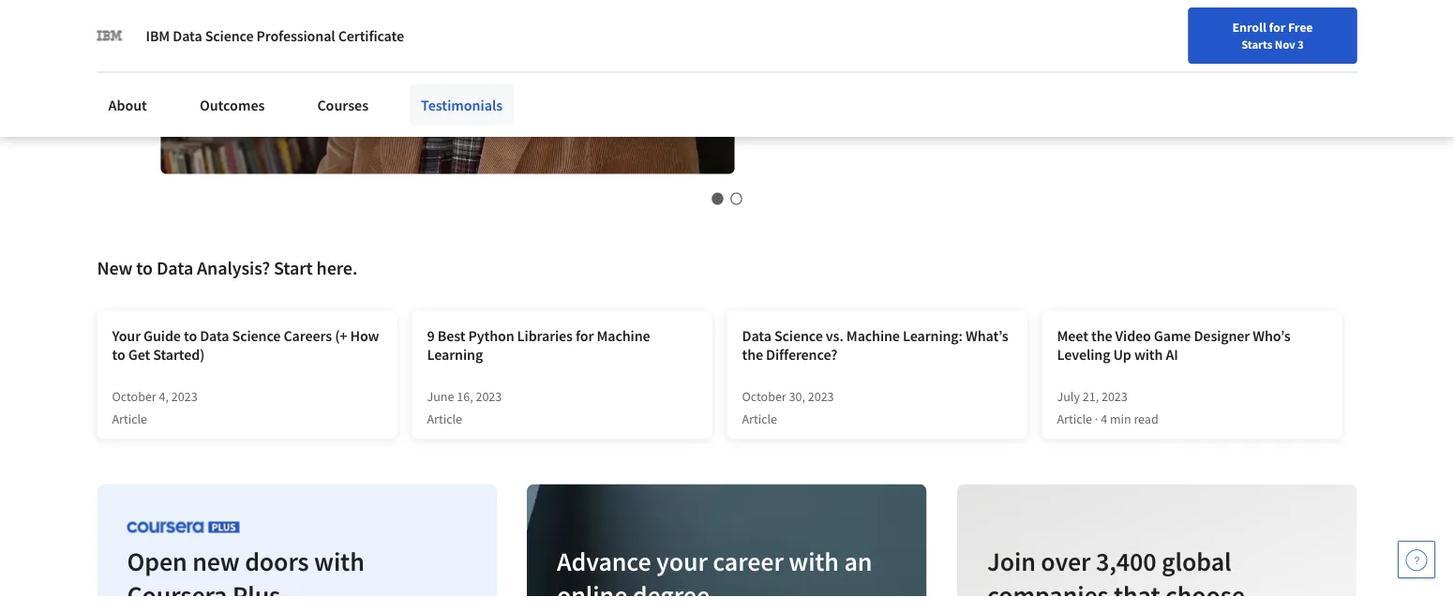Task type: describe. For each thing, give the bounding box(es) containing it.
machine inside data science vs. machine learning: what's the difference?
[[847, 327, 900, 345]]

min
[[1110, 410, 1131, 427]]

your for find
[[961, 59, 986, 76]]

testimonials link
[[410, 84, 514, 126]]

doors
[[245, 545, 309, 578]]

learning:
[[903, 327, 963, 345]]

advance your career with an online degree
[[557, 545, 872, 597]]

(+
[[335, 327, 347, 345]]

learning
[[427, 345, 483, 364]]

find your new career link
[[924, 56, 1061, 80]]

open new doors with coursera plus
[[127, 545, 364, 597]]

english
[[1095, 59, 1140, 77]]

careers
[[284, 327, 332, 345]]

the inside data science vs. machine learning: what's the difference?
[[742, 345, 763, 364]]

4
[[1101, 410, 1107, 427]]

video
[[1115, 327, 1151, 345]]

october 4, 2023 article
[[112, 388, 197, 427]]

1 horizontal spatial to
[[136, 256, 153, 279]]

advance
[[557, 545, 651, 578]]

data right the ibm
[[173, 26, 202, 45]]

data left analysis?
[[156, 256, 193, 279]]

starts
[[1242, 37, 1273, 52]]

meet
[[1057, 327, 1088, 345]]

global
[[1162, 545, 1231, 578]]

career
[[713, 545, 784, 578]]

2023 for to
[[171, 388, 197, 405]]

your for advance
[[657, 545, 708, 578]]

your
[[112, 327, 141, 345]]

16,
[[457, 388, 473, 405]]

ibm data science professional certificate
[[146, 26, 404, 45]]

online
[[557, 578, 628, 597]]

join over 3,400 global companies that choos
[[987, 545, 1245, 597]]

career
[[1015, 59, 1051, 76]]

data inside your guide to data science careers (+ how to get started)
[[200, 327, 229, 345]]

data inside data science vs. machine learning: what's the difference?
[[742, 327, 771, 345]]

science left 'professional'
[[205, 26, 254, 45]]

up
[[1113, 345, 1132, 364]]

june 16, 2023 article
[[427, 388, 502, 427]]

article for data science vs. machine learning: what's the difference?
[[742, 410, 777, 427]]

game
[[1154, 327, 1191, 345]]

help center image
[[1406, 549, 1428, 571]]

3
[[1298, 37, 1304, 52]]

data science vs. machine learning: what's the difference?
[[742, 327, 1008, 364]]

coursera image
[[23, 53, 142, 83]]

with for open new doors with coursera plus
[[314, 545, 364, 578]]

designer
[[1194, 327, 1250, 345]]

english button
[[1061, 38, 1174, 98]]

start
[[274, 256, 313, 279]]

open
[[127, 545, 187, 578]]

30,
[[789, 388, 805, 405]]

ibm image
[[97, 23, 123, 49]]

courses link
[[306, 84, 380, 126]]

article for your guide to data science careers (+ how to get started)
[[112, 410, 147, 427]]

july
[[1057, 388, 1080, 405]]

·
[[1095, 410, 1098, 427]]

how
[[350, 327, 379, 345]]

libraries
[[517, 327, 573, 345]]

9 best python libraries for machine learning
[[427, 327, 650, 364]]

science inside data science vs. machine learning: what's the difference?
[[774, 327, 823, 345]]

slides element
[[131, 189, 1323, 208]]

find
[[934, 59, 958, 76]]

courses
[[317, 96, 369, 114]]

about
[[108, 96, 147, 114]]

with inside meet the video game designer who's leveling up with ai
[[1134, 345, 1163, 364]]

ibm
[[146, 26, 170, 45]]

21,
[[1083, 388, 1099, 405]]

2 horizontal spatial to
[[184, 327, 197, 345]]

over
[[1041, 545, 1091, 578]]

october 30, 2023 article
[[742, 388, 834, 427]]

show notifications image
[[1201, 61, 1224, 83]]

0 horizontal spatial to
[[112, 345, 125, 364]]

enroll for free starts nov 3
[[1233, 19, 1313, 52]]

coursera
[[127, 578, 227, 597]]



Task type: locate. For each thing, give the bounding box(es) containing it.
science left careers
[[232, 327, 281, 345]]

with right doors
[[314, 545, 364, 578]]

science
[[205, 26, 254, 45], [232, 327, 281, 345], [774, 327, 823, 345]]

3 article from the left
[[742, 410, 777, 427]]

0 horizontal spatial new
[[97, 256, 133, 279]]

2 2023 from the left
[[476, 388, 502, 405]]

2023 right 16,
[[476, 388, 502, 405]]

3,400
[[1096, 545, 1157, 578]]

1 vertical spatial for
[[576, 327, 594, 345]]

what's
[[966, 327, 1008, 345]]

testimonials
[[421, 96, 503, 114]]

who's
[[1253, 327, 1291, 345]]

None search field
[[267, 49, 680, 87]]

the
[[1091, 327, 1112, 345], [742, 345, 763, 364]]

0 horizontal spatial your
[[657, 545, 708, 578]]

banner navigation
[[15, 0, 528, 38]]

the inside meet the video game designer who's leveling up with ai
[[1091, 327, 1112, 345]]

machine right vs.
[[847, 327, 900, 345]]

your right 'find'
[[961, 59, 986, 76]]

new up your
[[97, 256, 133, 279]]

analysis?
[[197, 256, 270, 279]]

with left ai
[[1134, 345, 1163, 364]]

for right libraries
[[576, 327, 594, 345]]

article down get
[[112, 410, 147, 427]]

2023 for vs.
[[808, 388, 834, 405]]

the left difference?
[[742, 345, 763, 364]]

guide
[[144, 327, 181, 345]]

machine
[[597, 327, 650, 345], [847, 327, 900, 345]]

october left 4,
[[112, 388, 156, 405]]

about link
[[97, 84, 158, 126]]

1 horizontal spatial with
[[789, 545, 839, 578]]

companies
[[987, 578, 1109, 597]]

article
[[112, 410, 147, 427], [427, 410, 462, 427], [742, 410, 777, 427], [1057, 410, 1092, 427]]

here.
[[317, 256, 358, 279]]

2 horizontal spatial with
[[1134, 345, 1163, 364]]

9
[[427, 327, 435, 345]]

to right guide
[[184, 327, 197, 345]]

plus
[[233, 578, 280, 597]]

new
[[988, 59, 1013, 76], [97, 256, 133, 279]]

1 article from the left
[[112, 410, 147, 427]]

get
[[128, 345, 150, 364]]

data up october 30, 2023 article
[[742, 327, 771, 345]]

2023 inside 'june 16, 2023 article'
[[476, 388, 502, 405]]

read
[[1134, 410, 1159, 427]]

for inside 9 best python libraries for machine learning
[[576, 327, 594, 345]]

an
[[844, 545, 872, 578]]

article down difference?
[[742, 410, 777, 427]]

professional
[[257, 26, 335, 45]]

to up guide
[[136, 256, 153, 279]]

1 horizontal spatial for
[[1269, 19, 1286, 36]]

machine inside 9 best python libraries for machine learning
[[597, 327, 650, 345]]

free
[[1288, 19, 1313, 36]]

your inside find your new career link
[[961, 59, 986, 76]]

best
[[438, 327, 465, 345]]

degree
[[633, 578, 710, 597]]

2 article from the left
[[427, 410, 462, 427]]

nov
[[1275, 37, 1296, 52]]

3 2023 from the left
[[808, 388, 834, 405]]

difference?
[[766, 345, 838, 364]]

1 horizontal spatial the
[[1091, 327, 1112, 345]]

new
[[192, 545, 240, 578]]

data
[[173, 26, 202, 45], [156, 256, 193, 279], [200, 327, 229, 345], [742, 327, 771, 345]]

1 horizontal spatial october
[[742, 388, 786, 405]]

article inside october 4, 2023 article
[[112, 410, 147, 427]]

1 machine from the left
[[597, 327, 650, 345]]

1 horizontal spatial your
[[961, 59, 986, 76]]

4 2023 from the left
[[1102, 388, 1128, 405]]

2023 up "min"
[[1102, 388, 1128, 405]]

0 vertical spatial new
[[988, 59, 1013, 76]]

with inside the open new doors with coursera plus
[[314, 545, 364, 578]]

0 horizontal spatial october
[[112, 388, 156, 405]]

enroll
[[1233, 19, 1267, 36]]

4 article from the left
[[1057, 410, 1092, 427]]

article inside 'june 16, 2023 article'
[[427, 410, 462, 427]]

with inside advance your career with an online degree
[[789, 545, 839, 578]]

outcomes link
[[188, 84, 276, 126]]

july 21, 2023 article · 4 min read
[[1057, 388, 1159, 427]]

with
[[1134, 345, 1163, 364], [314, 545, 364, 578], [789, 545, 839, 578]]

october for data science vs. machine learning: what's the difference?
[[742, 388, 786, 405]]

new to data analysis? start here.
[[97, 256, 358, 279]]

for
[[1269, 19, 1286, 36], [576, 327, 594, 345]]

0 horizontal spatial the
[[742, 345, 763, 364]]

ai
[[1166, 345, 1178, 364]]

your
[[961, 59, 986, 76], [657, 545, 708, 578]]

article for meet the video game designer who's leveling up with ai
[[1057, 410, 1092, 427]]

2 machine from the left
[[847, 327, 900, 345]]

0 horizontal spatial for
[[576, 327, 594, 345]]

that
[[1114, 578, 1160, 597]]

october for your guide to data science careers (+ how to get started)
[[112, 388, 156, 405]]

october
[[112, 388, 156, 405], [742, 388, 786, 405]]

data right guide
[[200, 327, 229, 345]]

0 horizontal spatial with
[[314, 545, 364, 578]]

2023 inside the july 21, 2023 article · 4 min read
[[1102, 388, 1128, 405]]

your up degree
[[657, 545, 708, 578]]

to left get
[[112, 345, 125, 364]]

started)
[[153, 345, 205, 364]]

science left vs.
[[774, 327, 823, 345]]

article for 9 best python libraries for machine learning
[[427, 410, 462, 427]]

machine right libraries
[[597, 327, 650, 345]]

0 horizontal spatial machine
[[597, 327, 650, 345]]

find your new career
[[934, 59, 1051, 76]]

for inside enroll for free starts nov 3
[[1269, 19, 1286, 36]]

0 vertical spatial your
[[961, 59, 986, 76]]

1 october from the left
[[112, 388, 156, 405]]

article inside october 30, 2023 article
[[742, 410, 777, 427]]

1 horizontal spatial machine
[[847, 327, 900, 345]]

october inside october 30, 2023 article
[[742, 388, 786, 405]]

2 october from the left
[[742, 388, 786, 405]]

coursera plus image
[[127, 521, 240, 533]]

2023 inside october 4, 2023 article
[[171, 388, 197, 405]]

article inside the july 21, 2023 article · 4 min read
[[1057, 410, 1092, 427]]

1 vertical spatial new
[[97, 256, 133, 279]]

2023
[[171, 388, 197, 405], [476, 388, 502, 405], [808, 388, 834, 405], [1102, 388, 1128, 405]]

your guide to data science careers (+ how to get started)
[[112, 327, 379, 364]]

with for advance your career with an online degree
[[789, 545, 839, 578]]

leveling
[[1057, 345, 1111, 364]]

2023 for python
[[476, 388, 502, 405]]

2023 right '30,'
[[808, 388, 834, 405]]

certificate
[[338, 26, 404, 45]]

with left an
[[789, 545, 839, 578]]

0 vertical spatial for
[[1269, 19, 1286, 36]]

article left · on the bottom right of page
[[1057, 410, 1092, 427]]

outcomes
[[200, 96, 265, 114]]

october inside october 4, 2023 article
[[112, 388, 156, 405]]

june
[[427, 388, 454, 405]]

article down june
[[427, 410, 462, 427]]

1 vertical spatial your
[[657, 545, 708, 578]]

to
[[136, 256, 153, 279], [184, 327, 197, 345], [112, 345, 125, 364]]

meet the video game designer who's leveling up with ai
[[1057, 327, 1291, 364]]

4,
[[159, 388, 169, 405]]

new left career
[[988, 59, 1013, 76]]

2023 right 4,
[[171, 388, 197, 405]]

october left '30,'
[[742, 388, 786, 405]]

science inside your guide to data science careers (+ how to get started)
[[232, 327, 281, 345]]

2023 for video
[[1102, 388, 1128, 405]]

vs.
[[826, 327, 844, 345]]

1 horizontal spatial new
[[988, 59, 1013, 76]]

for up nov
[[1269, 19, 1286, 36]]

the left up
[[1091, 327, 1112, 345]]

2023 inside october 30, 2023 article
[[808, 388, 834, 405]]

your inside advance your career with an online degree
[[657, 545, 708, 578]]

join
[[987, 545, 1036, 578]]

go to next testimonial image
[[1324, 0, 1368, 23]]

python
[[468, 327, 514, 345]]

1 2023 from the left
[[171, 388, 197, 405]]

umakant
[[802, 53, 863, 72]]



Task type: vqa. For each thing, say whether or not it's contained in the screenshot.


